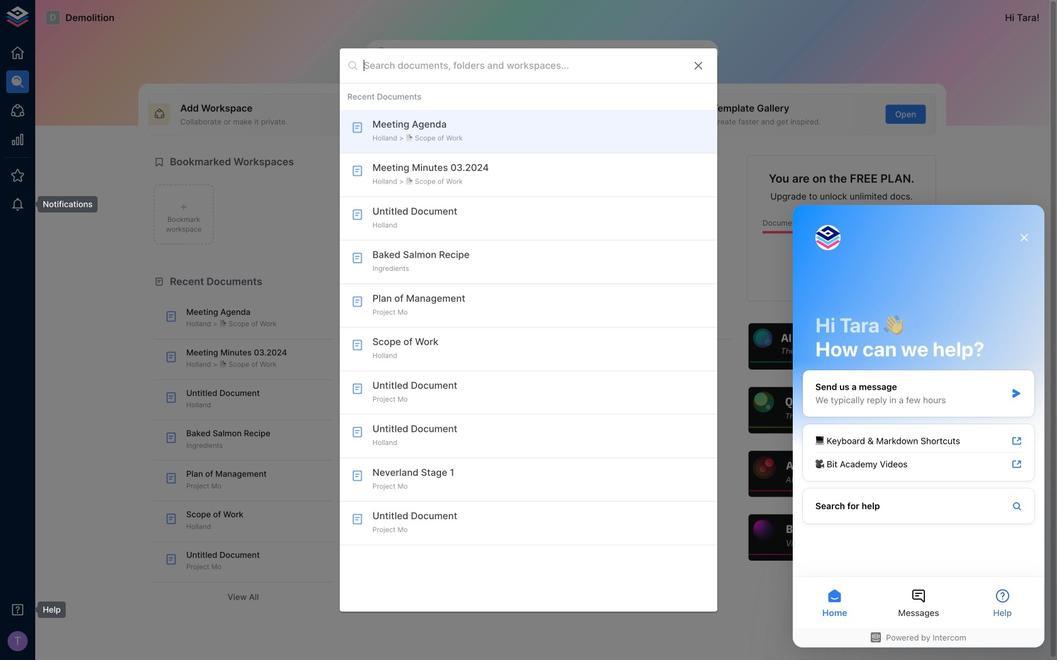 Task type: locate. For each thing, give the bounding box(es) containing it.
Search documents, folders and workspaces... text field
[[364, 56, 682, 75]]

2 tooltip from the top
[[29, 602, 66, 619]]

1 vertical spatial tooltip
[[29, 602, 66, 619]]

1 tooltip from the top
[[29, 196, 98, 213]]

help image
[[747, 322, 936, 372], [747, 386, 936, 436], [747, 449, 936, 499], [747, 513, 936, 563]]

tooltip
[[29, 196, 98, 213], [29, 602, 66, 619]]

4 help image from the top
[[747, 513, 936, 563]]

3 help image from the top
[[747, 449, 936, 499]]

dialog
[[340, 49, 717, 612], [793, 205, 1044, 648]]

0 vertical spatial tooltip
[[29, 196, 98, 213]]

1 help image from the top
[[747, 322, 936, 372]]



Task type: vqa. For each thing, say whether or not it's contained in the screenshot.
Create a Subpage 'button'
no



Task type: describe. For each thing, give the bounding box(es) containing it.
0 horizontal spatial dialog
[[340, 49, 717, 612]]

1 horizontal spatial dialog
[[793, 205, 1044, 648]]

2 help image from the top
[[747, 386, 936, 436]]



